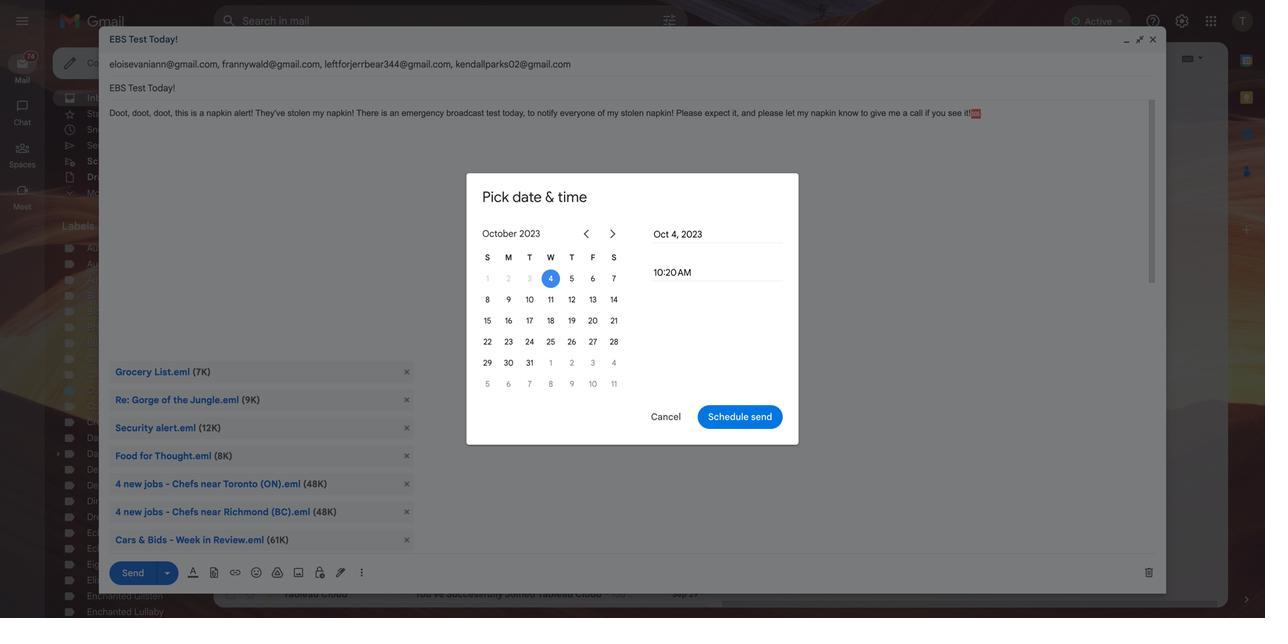 Task type: locate. For each thing, give the bounding box(es) containing it.
31
[[526, 358, 533, 368]]

7 not important switch from the top
[[264, 532, 277, 546]]

0 vertical spatial aurora
[[87, 242, 115, 254]]

to left give
[[861, 108, 868, 118]]

delight down dazzle
[[87, 464, 117, 475]]

10 for 10 oct cell
[[526, 295, 534, 305]]

2 vertical spatial oct 3
[[678, 276, 698, 286]]

near
[[504, 201, 524, 213], [500, 219, 521, 231], [618, 293, 637, 305], [501, 349, 521, 360], [501, 367, 521, 379], [496, 441, 515, 452], [201, 478, 221, 490], [201, 506, 221, 518], [500, 552, 521, 563]]

to left notify
[[528, 108, 535, 118]]

food right dazzle
[[115, 450, 138, 462]]

web
[[471, 293, 490, 305]]

(48k) for 4 new jobs - chefs near toronto (on).eml (48k)
[[303, 478, 327, 490]]

29 for -
[[689, 589, 698, 599]]

3 for re: gorge of the jungle
[[694, 239, 698, 249]]

for inside ebs test today! dialog
[[140, 450, 153, 462]]

toronto for 4 new jobs - chefs near toronto (on) -
[[517, 441, 548, 452]]

important according to google magic. switch right (9k)
[[264, 385, 277, 398]]

8 oct cell
[[477, 289, 498, 310]]

lush inside cozy joyful crepes day dazzle dewdrop delight delight lush dino dreamy echoes meadow echoes rainbow eight elixir enchanted glisten enchanted lullaby
[[119, 480, 139, 491]]

snoozed
[[87, 124, 124, 135], [601, 164, 639, 176]]

(on) down cars & bids today "link"
[[551, 441, 571, 452]]

tab list
[[1228, 42, 1265, 571], [214, 74, 1228, 105]]

0 vertical spatial security
[[415, 312, 453, 323]]

your getting started checklist link
[[415, 403, 636, 416]]

5 down hi terry, send me your grocery list. thanks, jer
[[570, 274, 574, 284]]

1 vertical spatial grocery
[[115, 366, 152, 378]]

1 sep 29 from the top
[[672, 553, 698, 562]]

main content containing brad
[[214, 42, 1228, 618]]

jobs for 4 new jobs - chefs near richmond (bc).eml (48k)
[[144, 506, 163, 518]]

cars
[[415, 183, 436, 194], [415, 330, 434, 342], [415, 422, 436, 434], [283, 478, 304, 489], [283, 515, 304, 526], [115, 534, 136, 546]]

1 for the 1 nov cell
[[549, 358, 552, 368]]

0 vertical spatial the
[[473, 238, 488, 249]]

2 job alerts by job b. row from the top
[[214, 530, 709, 548]]

(on) for 4 new jobs - chefs near toronto (on) -
[[551, 441, 571, 452]]

2 important according to google magic. switch from the top
[[264, 569, 277, 583]]

atlassian
[[283, 404, 321, 415]]

0 vertical spatial 9
[[506, 295, 511, 305]]

2 horizontal spatial my
[[797, 108, 809, 118]]

grocery up the food for thought
[[415, 256, 452, 268]]

1 vertical spatial sep
[[672, 589, 687, 599]]

9 not important switch from the top
[[264, 606, 277, 618]]

security for security alert.eml (12k)
[[115, 422, 153, 434]]

2 oct cell
[[498, 268, 519, 289]]

1 cars & bids row from the top
[[214, 474, 709, 493]]

2 enchanted from the top
[[87, 606, 132, 618]]

of up list
[[461, 238, 471, 249]]

toronto inside ebs test today! dialog
[[223, 478, 258, 490]]

1 vertical spatial cars & bids row
[[214, 511, 709, 530]]

1 horizontal spatial 8
[[549, 379, 553, 389]]

the inside ebs test today! dialog
[[173, 394, 188, 406]]

of for re: gorge of the jungle.eml (9k)
[[161, 394, 171, 406]]

the up the hi
[[473, 238, 488, 249]]

oct 3 for food for thought
[[678, 276, 698, 286]]

2 cell from the top
[[283, 422, 415, 435]]

1 cell from the top
[[283, 366, 415, 380]]

starred snoozed sent scheduled drafts
[[87, 108, 135, 183]]

1 vertical spatial oct 3
[[678, 239, 698, 249]]

oct 3
[[678, 220, 698, 230], [678, 239, 698, 249], [678, 276, 698, 286]]

dazzle dewdrop link
[[87, 448, 155, 460]]

🆘 image
[[971, 109, 981, 119]]

cars & bids row up google row
[[214, 511, 709, 530]]

alerts
[[301, 441, 326, 452], [302, 496, 329, 508], [302, 533, 329, 545], [302, 552, 329, 563]]

2 vertical spatial today
[[469, 422, 496, 434]]

b. for 8th not important switch from the bottom
[[358, 441, 367, 452]]

5 not important switch from the top
[[264, 496, 277, 509]]

main content
[[214, 42, 1228, 618]]

for down grocery list
[[440, 275, 452, 286]]

m column header
[[498, 247, 519, 268]]

6 row from the top
[[214, 438, 709, 456]]

toronto down 13 new jobs - chefs near richmond (bc) link
[[523, 219, 557, 231]]

0 vertical spatial cascade
[[87, 353, 124, 365]]

crepes
[[87, 416, 117, 428]]

0 horizontal spatial tableau
[[283, 588, 319, 600]]

0 horizontal spatial snoozed
[[87, 124, 124, 135]]

dreamy link
[[87, 511, 119, 523]]

3 inside the re: gorge of the jungle row
[[694, 239, 698, 249]]

security left alert
[[415, 312, 453, 323]]

1 vertical spatial dino
[[87, 496, 106, 507]]

3 inside food for thought row
[[694, 276, 698, 286]]

solace
[[124, 306, 153, 317]]

chefs up account
[[472, 367, 498, 379]]

1 horizontal spatial napkin!
[[646, 108, 674, 118]]

labels
[[62, 219, 95, 233]]

1 s from the left
[[485, 253, 490, 263]]

3 aurora from the top
[[87, 274, 115, 286]]

delight
[[117, 242, 147, 254], [87, 464, 117, 475], [87, 480, 117, 491]]

the up alert.eml
[[173, 394, 188, 406]]

food inside "link"
[[415, 275, 437, 286]]

delight lush link
[[87, 480, 139, 491]]

new for 6 new jobs - chefs near toronto (on) -
[[423, 219, 441, 231]]

job
[[283, 441, 299, 452], [340, 441, 356, 452], [283, 496, 300, 508], [345, 496, 361, 508], [283, 533, 300, 545], [345, 533, 361, 545], [283, 552, 300, 563], [345, 552, 361, 563]]

3 nov cell
[[583, 353, 604, 374]]

napkin! left "please"
[[646, 108, 674, 118]]

richmond for 13 new jobs - chefs near richmond (bc)
[[527, 201, 572, 213]]

1 enchanted from the top
[[87, 590, 132, 602]]

0 vertical spatial 29
[[483, 358, 492, 368]]

0 vertical spatial re:
[[415, 238, 429, 249]]

1 sep from the top
[[672, 553, 687, 562]]

9 left 10 nov cell
[[570, 379, 574, 389]]

1 horizontal spatial my
[[607, 108, 619, 118]]

,
[[218, 59, 220, 70], [320, 59, 322, 70], [451, 59, 453, 70], [305, 109, 307, 120], [301, 459, 303, 471]]

8 for 8 nov cell
[[549, 379, 553, 389]]

food down grocery list
[[415, 275, 437, 286]]

8
[[485, 295, 490, 305], [549, 379, 553, 389]]

, up the bjord in the left top of the page
[[320, 59, 322, 70]]

oct 3 down ago
[[678, 220, 698, 230]]

2 cloud from the left
[[575, 588, 602, 600]]

s column header right f
[[604, 247, 625, 268]]

cozy joyful link
[[87, 401, 135, 412]]

0 vertical spatial 16
[[642, 164, 651, 176]]

aurora down aurora delight link
[[87, 258, 115, 270]]

s column header
[[477, 247, 498, 268], [604, 247, 625, 268]]

1 horizontal spatial s column header
[[604, 247, 625, 268]]

13 for 13 new jobs - web developers and programmers  near toronto (on)
[[415, 293, 424, 305]]

7 inside cell
[[612, 274, 616, 284]]

1 horizontal spatial 10
[[589, 379, 597, 389]]

0 horizontal spatial is
[[191, 108, 197, 118]]

alerts down (bc).eml
[[302, 533, 329, 545]]

for inside "link"
[[440, 275, 452, 286]]

1 vertical spatial and
[[541, 293, 557, 305]]

bjord
[[309, 109, 333, 120]]

gorge inside row
[[432, 238, 459, 249]]

re: inside ebs test today! dialog
[[115, 394, 130, 406]]

4 oct cell
[[540, 268, 561, 289]]

row containing atlassian
[[214, 401, 709, 419]]

1 vertical spatial enchanted
[[87, 606, 132, 618]]

s column header left m
[[477, 247, 498, 268]]

7 row from the top
[[214, 456, 709, 474]]

chefs up week
[[172, 506, 198, 518]]

1 horizontal spatial food
[[415, 275, 437, 286]]

my right 🎃 icon
[[607, 108, 619, 118]]

important according to google magic. switch
[[264, 385, 277, 398], [264, 569, 277, 583], [264, 588, 277, 601]]

near for 4 new jobs - chefs near toronto (on)
[[501, 349, 521, 360]]

please
[[676, 108, 702, 118]]

me right give
[[889, 108, 901, 118]]

cars & bids up the (61k)
[[283, 515, 335, 526]]

7 oct cell
[[604, 268, 625, 289]]

grid containing s
[[477, 247, 625, 395]]

food for thought.eml (8k)
[[115, 450, 233, 462]]

6 down grocery
[[591, 274, 595, 284]]

review.eml
[[213, 534, 264, 546]]

napkin left know
[[811, 108, 836, 118]]

(48k)
[[303, 478, 327, 490], [313, 506, 337, 518]]

11 nov cell
[[604, 374, 625, 395]]

cars & bids row down 4 new jobs - chefs near toronto (on) - on the left bottom of the page
[[214, 474, 709, 493]]

13 inside cell
[[589, 295, 597, 305]]

test
[[486, 108, 500, 118]]

1 vertical spatial (48k)
[[313, 506, 337, 518]]

navigation
[[0, 42, 46, 618]]

13 oct cell
[[583, 289, 604, 310]]

important according to google magic. switch for tableau cloud
[[264, 588, 277, 601]]

today down 15
[[465, 330, 491, 342]]

4 row from the top
[[214, 382, 709, 401]]

10 right 9 nov "cell"
[[589, 379, 597, 389]]

ebs test today! dialog
[[99, 26, 1166, 618]]

1 horizontal spatial for
[[440, 275, 452, 286]]

alert.eml
[[156, 422, 196, 434]]

cozy inside cozy joyful crepes day dazzle dewdrop delight delight lush dino dreamy echoes meadow echoes rainbow eight elixir enchanted glisten enchanted lullaby
[[87, 401, 108, 412]]

0 horizontal spatial 8
[[485, 295, 490, 305]]

gorge inside ebs test today! dialog
[[132, 394, 159, 406]]

near for 4 new jobs - chefs near richmond (bc)
[[501, 367, 521, 379]]

9 row from the top
[[214, 585, 709, 604]]

watching
[[464, 109, 506, 120]]

settings image
[[1174, 13, 1190, 29]]

stolen down subject field
[[621, 108, 644, 118]]

16 left hours
[[642, 164, 651, 176]]

not important switch
[[264, 403, 277, 416], [264, 440, 277, 453], [264, 459, 277, 472], [264, 477, 277, 490], [264, 496, 277, 509], [264, 514, 277, 527], [264, 532, 277, 546], [264, 551, 277, 564], [264, 606, 277, 618]]

enchanted down enchanted glisten link
[[87, 606, 132, 618]]

chefs for 6 new jobs - chefs near richmond (bc) -
[[472, 552, 498, 563]]

7 left 8 nov cell
[[528, 379, 532, 389]]

1 cloud from the left
[[321, 588, 348, 600]]

important mainly because you often read messages with this label. switch
[[264, 108, 277, 121]]

t column header
[[519, 247, 540, 268], [561, 247, 583, 268]]

9 for 9 nov "cell"
[[570, 379, 574, 389]]

1 horizontal spatial 9
[[570, 379, 574, 389]]

(9k)
[[241, 394, 260, 406]]

crepes link
[[87, 416, 117, 428]]

6 up grocery list
[[415, 219, 421, 231]]

13 new jobs - web developers and programmers  near toronto (on)
[[415, 293, 693, 305]]

30 oct cell
[[498, 353, 519, 374]]

2 my from the left
[[607, 108, 619, 118]]

5 for 5 oct cell
[[570, 274, 574, 284]]

1 horizontal spatial t column header
[[561, 247, 583, 268]]

»
[[610, 228, 616, 240]]

glisten
[[134, 590, 163, 602]]

1 horizontal spatial me
[[889, 108, 901, 118]]

chefs for 6 new jobs - chefs near toronto (on) -
[[472, 219, 498, 231]]

1 t from the left
[[527, 253, 532, 263]]

1 vertical spatial sep 29
[[672, 589, 698, 599]]

chefs down thought.eml
[[172, 478, 198, 490]]

(7k)
[[192, 366, 211, 378]]

sent link
[[87, 140, 106, 151]]

cell up draft
[[283, 422, 415, 435]]

dino up dreamy
[[87, 496, 106, 507]]

0 horizontal spatial s column header
[[477, 247, 498, 268]]

is right this
[[191, 108, 197, 118]]

0 horizontal spatial 7
[[528, 379, 532, 389]]

jobs for 6 new jobs - chefs near richmond (bc) -
[[444, 552, 463, 563]]

3 row from the top
[[214, 216, 709, 235]]

chat heading
[[0, 117, 45, 128]]

0 vertical spatial cars & bids
[[283, 478, 335, 489]]

chefs
[[475, 201, 502, 213], [472, 219, 498, 231], [472, 349, 498, 360], [472, 367, 498, 379], [469, 441, 493, 452], [172, 478, 198, 490], [172, 506, 198, 518], [472, 552, 498, 563]]

0 vertical spatial 11
[[548, 295, 554, 305]]

14
[[610, 295, 618, 305]]

5 for 5 nov cell
[[485, 379, 490, 389]]

jobs for 4 new jobs - chefs near richmond (bc)
[[444, 367, 463, 379]]

meet heading
[[0, 202, 45, 212]]

dino inside cozy joyful crepes day dazzle dewdrop delight delight lush dino dreamy echoes meadow echoes rainbow eight elixir enchanted glisten enchanted lullaby
[[87, 496, 106, 507]]

1 napkin from the left
[[207, 108, 232, 118]]

2 sep 29 from the top
[[672, 589, 698, 599]]

jungle up m
[[490, 238, 520, 249]]

w column header
[[540, 247, 561, 268]]

2 t column header from the left
[[561, 247, 583, 268]]

9 oct cell
[[498, 289, 519, 310]]

bids inside "link"
[[447, 422, 467, 434]]

2 vertical spatial 29
[[689, 589, 698, 599]]

1 horizontal spatial 16
[[642, 164, 651, 176]]

navigation containing mail
[[0, 42, 46, 618]]

0 horizontal spatial gorge
[[132, 394, 159, 406]]

1 vertical spatial cozy
[[87, 401, 108, 412]]

1 vertical spatial delight
[[87, 464, 117, 475]]

jungle inside row
[[490, 238, 520, 249]]

0 vertical spatial cars & bids row
[[214, 474, 709, 493]]

kendallparks02@gmail.com
[[456, 59, 571, 70]]

2 up the "oct 1"
[[694, 423, 698, 433]]

1 vertical spatial 5
[[485, 379, 490, 389]]

0 horizontal spatial the
[[173, 394, 188, 406]]

chefs for 4 new jobs - chefs near toronto (on)
[[472, 349, 498, 360]]

(bc)
[[574, 201, 595, 213], [571, 367, 591, 379], [570, 552, 591, 563]]

row containing ican
[[214, 456, 709, 474]]

1 important according to google magic. switch from the top
[[264, 385, 277, 398]]

new for 4 new jobs - chefs near richmond (bc)
[[423, 367, 442, 379]]

(61k)
[[266, 534, 289, 546]]

0 horizontal spatial dino
[[87, 496, 106, 507]]

near inside row
[[501, 367, 521, 379]]

0 vertical spatial 1
[[486, 274, 489, 284]]

, for draft
[[301, 459, 303, 471]]

row
[[214, 105, 709, 124], [214, 161, 709, 179], [214, 216, 709, 235], [214, 382, 709, 401], [214, 401, 709, 419], [214, 438, 709, 456], [214, 456, 709, 474], [214, 548, 709, 567], [214, 585, 709, 604]]

1 napkin! from the left
[[327, 108, 354, 118]]

🎃 image
[[578, 110, 589, 121]]

bids inside ebs test today! dialog
[[148, 534, 167, 546]]

-
[[569, 109, 578, 120], [499, 183, 503, 194], [469, 201, 473, 213], [465, 219, 469, 231], [583, 219, 588, 231], [465, 293, 469, 305], [479, 312, 483, 323], [493, 330, 497, 342], [465, 349, 470, 360], [465, 367, 470, 379], [508, 385, 512, 397], [462, 441, 466, 452], [573, 441, 578, 452], [165, 478, 170, 490], [165, 506, 170, 518], [169, 534, 174, 546], [465, 552, 469, 563], [593, 552, 597, 563], [604, 588, 608, 600]]

11 left 12 oct cell
[[548, 295, 554, 305]]

0 horizontal spatial me
[[540, 256, 553, 268]]

9 inside "cell"
[[570, 379, 574, 389]]

dazzle
[[87, 448, 115, 460]]

4 new jobs - chefs near richmond (bc) row
[[214, 364, 709, 382]]

28 oct cell
[[604, 331, 625, 353]]

job alerts by job b.
[[283, 441, 367, 452], [283, 496, 373, 508], [283, 533, 373, 545], [283, 552, 373, 563]]

jobs inside row
[[444, 367, 463, 379]]

content link
[[87, 385, 120, 396]]

2 echoes from the top
[[87, 543, 118, 555]]

cell
[[283, 366, 415, 380], [283, 422, 415, 435]]

22
[[483, 337, 492, 347]]

2 t from the left
[[570, 253, 574, 263]]

napkin
[[207, 108, 232, 118], [811, 108, 836, 118]]

6 oct cell
[[583, 268, 604, 289]]

1 aurora from the top
[[87, 242, 115, 254]]

chefs up 6 new jobs - chefs near toronto (on) -
[[475, 201, 502, 213]]

food for thought row
[[214, 271, 709, 290]]

chefs up google row
[[472, 552, 498, 563]]

lush down blossom solace "link"
[[118, 322, 138, 333]]

grocery for grocery list
[[415, 256, 452, 268]]

enchanted down elixir link
[[87, 590, 132, 602]]

food inside ebs test today! dialog
[[115, 450, 138, 462]]

1 vertical spatial cascade
[[87, 369, 124, 381]]

1 vertical spatial jungle
[[490, 238, 520, 249]]

oct inside food for thought row
[[678, 276, 692, 286]]

& inside dialog
[[545, 188, 554, 206]]

grocery down cascade link
[[115, 366, 152, 378]]

near for 4 new jobs - chefs near toronto (on) -
[[496, 441, 515, 452]]

oct 3 inside food for thought row
[[678, 276, 698, 286]]

10 nov cell
[[583, 374, 604, 395]]

important according to google magic. switch for google
[[264, 569, 277, 583]]

Time field
[[652, 266, 782, 280]]

today down july
[[469, 183, 496, 194]]

richmond for 4 new jobs - chefs near richmond (bc)
[[523, 367, 569, 379]]

me up '4 oct' cell on the left of page
[[540, 256, 553, 268]]

me inside text box
[[889, 108, 901, 118]]

chefs down cars & bids today row
[[469, 441, 493, 452]]

(bc) inside row
[[571, 367, 591, 379]]

16 left the 17
[[505, 316, 512, 326]]

3 not important switch from the top
[[264, 459, 277, 472]]

formatting options element
[[186, 566, 200, 579]]

chefs for 4 new jobs - chefs near toronto (on).eml (48k)
[[172, 478, 198, 490]]

- inside row
[[465, 367, 470, 379]]

oct 2 inside cars & bids today row
[[677, 423, 698, 433]]

chefs inside row
[[472, 367, 498, 379]]

, for frannywald@gmail.com
[[218, 59, 220, 70]]

0 vertical spatial job alerts by job b. row
[[214, 493, 709, 511]]

of up security alert.eml (12k)
[[161, 394, 171, 406]]

sep for 6 new jobs - chefs near richmond (bc) -
[[672, 553, 687, 562]]

11 down 4 nov cell
[[611, 379, 617, 389]]

by for 8th not important switch
[[332, 552, 343, 563]]

new for 13 new jobs - chefs near richmond (bc)
[[427, 201, 445, 213]]

1 vertical spatial gorge
[[132, 394, 159, 406]]

thought.eml
[[155, 450, 212, 462]]

security down joyful
[[115, 422, 153, 434]]

16 inside 16 oct cell
[[505, 316, 512, 326]]

list
[[454, 256, 471, 268]]

2 right draft
[[329, 460, 333, 470]]

blossom solace link
[[87, 306, 153, 317]]

richmond inside ebs test today! dialog
[[224, 506, 269, 518]]

schedule send button
[[698, 405, 783, 429]]

row containing vinny
[[214, 161, 709, 179]]

t down re: gorge of the jungle link
[[527, 253, 532, 263]]

follow link to manage storage image
[[1009, 195, 1023, 208]]

chefs down 22
[[472, 349, 498, 360]]

let
[[786, 108, 795, 118]]

cascade down cascade link
[[87, 369, 124, 381]]

re: for re: gorge of the jungle.eml (9k)
[[115, 394, 130, 406]]

euphoria
[[117, 258, 155, 270]]

10 oct cell
[[519, 289, 540, 310]]

richmond inside 4 new jobs - chefs near richmond (bc) link
[[523, 367, 569, 379]]

9 right 8 oct cell
[[506, 295, 511, 305]]

0 horizontal spatial 16
[[505, 316, 512, 326]]

0 vertical spatial oct 2
[[679, 405, 698, 415]]

1 a from the left
[[199, 108, 204, 118]]

1 horizontal spatial stolen
[[621, 108, 644, 118]]

6 up you've
[[415, 552, 421, 563]]

new inside row
[[423, 367, 442, 379]]

2 right the 1 nov cell
[[570, 358, 574, 368]]

0 vertical spatial and
[[741, 108, 756, 118]]

toronto down 25
[[523, 349, 558, 360]]

call
[[910, 108, 923, 118]]

grocery inside ebs test today! dialog
[[115, 366, 152, 378]]

2 vertical spatial aurora
[[87, 274, 115, 286]]

cars & bids today - down security alert -
[[415, 330, 500, 342]]

2 stolen from the left
[[621, 108, 644, 118]]

cozy inside aurora delight aurora euphoria aurora radiant blissful blossom solace breeze lush bubbles cascade cascade cozy
[[126, 369, 147, 381]]

2 to from the left
[[861, 108, 868, 118]]

cell inside 4 new jobs - chefs near richmond (bc) row
[[283, 366, 415, 380]]

0 horizontal spatial napkin!
[[327, 108, 354, 118]]

12
[[568, 295, 576, 305]]

11 inside cell
[[611, 379, 617, 389]]

8 left 9 oct cell on the left
[[485, 295, 490, 305]]

2 aurora from the top
[[87, 258, 115, 270]]

» button
[[606, 227, 619, 241]]

2 a from the left
[[903, 108, 908, 118]]

cozy up joyful
[[126, 369, 147, 381]]

main menu image
[[14, 13, 30, 29]]

2 down terry,
[[507, 274, 511, 284]]

1 horizontal spatial cloud
[[575, 588, 602, 600]]

b. for 8th not important switch
[[364, 552, 373, 563]]

1 vertical spatial 16
[[505, 316, 512, 326]]

0 horizontal spatial 11
[[548, 295, 554, 305]]

2 inside brad , bjord 2
[[336, 110, 340, 120]]

4 new jobs - chefs near toronto (on).eml (48k)
[[115, 478, 327, 490]]

ican
[[283, 459, 301, 471]]

alerts for 8th not important switch from the bottom
[[301, 441, 326, 452]]

draft
[[306, 459, 327, 471]]

bids down security alert -
[[445, 330, 463, 342]]

cozy up crepes
[[87, 401, 108, 412]]

22 oct cell
[[477, 331, 498, 353]]

napkin! left there
[[327, 108, 354, 118]]

toronto up 4 new jobs - chefs near richmond (bc).eml (48k)
[[223, 478, 258, 490]]

16 oct cell
[[498, 310, 519, 331]]

0 horizontal spatial 5
[[485, 379, 490, 389]]

tableau cloud
[[283, 588, 348, 600]]

9 for 9 oct cell on the left
[[506, 295, 511, 305]]

re: inside row
[[415, 238, 429, 249]]

0 horizontal spatial t
[[527, 253, 532, 263]]

of inside row
[[461, 238, 471, 249]]

leftforjerrbear344@gmail.com
[[325, 59, 451, 70]]

jobs for 4 new jobs - chefs near toronto (on).eml (48k)
[[144, 478, 163, 490]]

0 vertical spatial food
[[415, 275, 437, 286]]

cars & bids today -
[[415, 183, 505, 194], [415, 330, 500, 342]]

grid
[[477, 247, 625, 395]]

6 down "4 new jobs - chefs near richmond (bc)"
[[506, 379, 511, 389]]

0 vertical spatial dino
[[453, 165, 469, 175]]

6 not important switch from the top
[[264, 514, 277, 527]]

(on) down 26
[[560, 349, 582, 360]]

1 horizontal spatial cozy
[[126, 369, 147, 381]]

1 row from the top
[[214, 105, 709, 124]]

enchanted lullaby link
[[87, 606, 164, 618]]

0 horizontal spatial security
[[115, 422, 153, 434]]

near for 4 new jobs - chefs near richmond (bc).eml (48k)
[[201, 506, 221, 518]]

toronto down thanks,
[[639, 293, 671, 305]]

0 horizontal spatial re:
[[115, 394, 130, 406]]

0 horizontal spatial jungle
[[490, 238, 520, 249]]

re: down cascade cozy link
[[115, 394, 130, 406]]

3 my from the left
[[797, 108, 809, 118]]

you've successfully joined tableau cloud -
[[415, 588, 611, 600]]

refresh image
[[264, 51, 277, 65]]

5 row from the top
[[214, 401, 709, 419]]

(48k) right (bc).eml
[[313, 506, 337, 518]]

4
[[549, 274, 553, 284], [415, 349, 421, 360], [612, 358, 616, 368], [415, 367, 421, 379], [415, 441, 420, 452], [115, 478, 121, 490], [115, 506, 121, 518]]

richmond inside 13 new jobs - chefs near richmond (bc) link
[[527, 201, 572, 213]]

9 inside cell
[[506, 295, 511, 305]]

bids right (bc).eml
[[316, 515, 335, 526]]

17 oct cell
[[519, 310, 540, 331]]

radiant
[[117, 274, 149, 286]]

0 horizontal spatial stolen
[[288, 108, 310, 118]]

1 left '2 nov' cell
[[549, 358, 552, 368]]

alerts for 7th not important switch from the top
[[302, 533, 329, 545]]

1 vertical spatial cars & bids
[[283, 515, 335, 526]]

cell up noreply
[[283, 366, 415, 380]]

9 nov cell
[[561, 374, 583, 395]]

alerts up the google
[[302, 552, 329, 563]]

0 vertical spatial oct 3
[[678, 220, 698, 230]]

2 vertical spatial 1
[[695, 442, 698, 452]]

2 right cancel
[[694, 405, 698, 415]]

echoes down the dreamy link
[[87, 527, 118, 539]]

cars & bids row
[[214, 474, 709, 493], [214, 511, 709, 530]]

your
[[415, 404, 434, 415]]

2 horizontal spatial of
[[598, 108, 605, 118]]

jobs for 4 new jobs - chefs near toronto (on) -
[[442, 441, 460, 452]]

a left the call
[[903, 108, 908, 118]]

2 s column header from the left
[[604, 247, 625, 268]]

fri, sep 29, 2023, 9:12 am element
[[674, 606, 698, 618]]

1 my from the left
[[313, 108, 324, 118]]

1 vertical spatial the
[[173, 394, 188, 406]]

5
[[570, 274, 574, 284], [485, 379, 490, 389]]

and inside text box
[[741, 108, 756, 118]]

0 vertical spatial gorge
[[432, 238, 459, 249]]

1 vertical spatial security
[[115, 422, 153, 434]]

25 oct cell
[[540, 331, 561, 353]]

4 nov cell
[[604, 353, 625, 374]]

0 vertical spatial sep 29
[[672, 553, 698, 562]]

1 horizontal spatial napkin
[[811, 108, 836, 118]]

1 horizontal spatial 7
[[612, 274, 616, 284]]

0 horizontal spatial to
[[528, 108, 535, 118]]

0 vertical spatial 8
[[485, 295, 490, 305]]

dino left july
[[453, 165, 469, 175]]

2 not important switch from the top
[[264, 440, 277, 453]]

2 sep from the top
[[672, 589, 687, 599]]

new for 4 new jobs - chefs near toronto (on) -
[[423, 441, 440, 452]]

alert!
[[234, 108, 253, 118]]

0 horizontal spatial cozy
[[87, 401, 108, 412]]

3 oct cell
[[519, 268, 540, 289]]

oct 3 down date field
[[678, 276, 698, 286]]

chefs for 13 new jobs - chefs near richmond (bc)
[[475, 201, 502, 213]]

& inside "link"
[[438, 422, 445, 434]]

of for re: gorge of the jungle
[[461, 238, 471, 249]]

if
[[925, 108, 930, 118]]

grocery inside main content
[[415, 256, 452, 268]]

0 horizontal spatial s
[[485, 253, 490, 263]]

t column header left f
[[561, 247, 583, 268]]

1 vertical spatial for
[[140, 450, 153, 462]]

10 down food for thought "link" at top
[[526, 295, 534, 305]]

security inside ebs test today! dialog
[[115, 422, 153, 434]]

2 row from the top
[[214, 161, 709, 179]]

2 inside ican , draft 2
[[329, 460, 333, 470]]

2 oct 3 from the top
[[678, 239, 698, 249]]

1 horizontal spatial of
[[461, 238, 471, 249]]

11 for 11 nov cell
[[611, 379, 617, 389]]

t column header left the w
[[519, 247, 540, 268]]

1 horizontal spatial 5
[[570, 274, 574, 284]]

1 inside row
[[695, 442, 698, 452]]

1 horizontal spatial is
[[381, 108, 387, 118]]

oct 3 inside the re: gorge of the jungle row
[[678, 239, 698, 249]]

joined
[[505, 588, 536, 600]]

(on)
[[560, 219, 581, 231], [673, 293, 693, 305], [560, 349, 582, 360], [551, 441, 571, 452]]

ebs
[[109, 34, 127, 45]]

(bc) inside row
[[570, 552, 591, 563]]

2 cars & bids row from the top
[[214, 511, 709, 530]]

new for 13 new jobs - web developers and programmers  near toronto (on)
[[426, 293, 443, 305]]

1 for 1 oct cell on the top of the page
[[486, 274, 489, 284]]

0 horizontal spatial for
[[140, 450, 153, 462]]

11 inside "cell"
[[548, 295, 554, 305]]

0 horizontal spatial my
[[313, 108, 324, 118]]

7 inside cell
[[528, 379, 532, 389]]

toggle split pane mode image
[[1144, 51, 1157, 65]]

for down security alert.eml (12k)
[[140, 450, 153, 462]]

by for 8th not important switch from the bottom
[[328, 441, 338, 452]]

0 vertical spatial lush
[[118, 322, 138, 333]]

1 horizontal spatial the
[[473, 238, 488, 249]]

, for bjord
[[305, 109, 307, 120]]

alerts down draft
[[302, 496, 329, 508]]

2 napkin from the left
[[811, 108, 836, 118]]

0 vertical spatial sep
[[672, 553, 687, 562]]

send
[[516, 256, 537, 268]]

thought
[[454, 275, 492, 286]]

2 vertical spatial of
[[161, 394, 171, 406]]

1 not important switch from the top
[[264, 403, 277, 416]]

starred link
[[87, 108, 118, 120]]

3 important according to google magic. switch from the top
[[264, 588, 277, 601]]

today inside "link"
[[469, 422, 496, 434]]

delight inside aurora delight aurora euphoria aurora radiant blissful blossom solace breeze lush bubbles cascade cascade cozy
[[117, 242, 147, 254]]

the
[[473, 238, 488, 249], [173, 394, 188, 406]]

1 tableau from the left
[[283, 588, 319, 600]]

list.eml
[[154, 366, 190, 378]]

the inside row
[[473, 238, 488, 249]]

8 not important switch from the top
[[264, 551, 277, 564]]

and right 10 oct cell
[[541, 293, 557, 305]]

1 vertical spatial of
[[461, 238, 471, 249]]

5 oct cell
[[561, 268, 583, 289]]

(48k) down draft
[[303, 478, 327, 490]]

3 for food for thought
[[694, 276, 698, 286]]

minimize image
[[1122, 34, 1132, 45]]

bids down getting
[[447, 422, 467, 434]]

tableau
[[283, 588, 319, 600], [538, 588, 573, 600]]

2 job alerts by job b. from the top
[[283, 496, 373, 508]]

richmond for 6 new jobs - chefs near richmond (bc) -
[[523, 552, 568, 563]]

job alerts by job b. row
[[214, 493, 709, 511], [214, 530, 709, 548]]

napkin left alert!
[[207, 108, 232, 118]]

4 inside row
[[415, 441, 420, 452]]

pick
[[482, 188, 509, 206]]

new for register new account -
[[452, 385, 469, 397]]

security inside main content
[[415, 312, 453, 323]]

3 oct 3 from the top
[[678, 276, 698, 286]]

jungle
[[529, 165, 553, 175], [490, 238, 520, 249]]

me inside main content
[[540, 256, 553, 268]]

important according to google magic. switch inside google row
[[264, 569, 277, 583]]

0 horizontal spatial cloud
[[321, 588, 348, 600]]

lush down dewdrop
[[119, 480, 139, 491]]

my right brad
[[313, 108, 324, 118]]

the for jungle
[[473, 238, 488, 249]]

1 horizontal spatial s
[[612, 253, 617, 263]]

1 vertical spatial 11
[[611, 379, 617, 389]]



Task type: describe. For each thing, give the bounding box(es) containing it.
4 new jobs - chefs near richmond (bc)
[[415, 367, 591, 379]]

register
[[415, 385, 450, 397]]

29 inside cell
[[483, 358, 492, 368]]

24
[[525, 337, 534, 347]]

20 oct cell
[[583, 310, 604, 331]]

3 job alerts by job b. from the top
[[283, 533, 373, 545]]

cascade link
[[87, 353, 124, 365]]

Message Body text field
[[109, 107, 1145, 355]]

2023
[[519, 228, 540, 240]]

oct 3 for re: gorge of the jungle
[[678, 239, 698, 249]]

details link
[[958, 545, 982, 555]]

1 stolen from the left
[[288, 108, 310, 118]]

content
[[87, 385, 120, 396]]

26
[[568, 337, 576, 347]]

2 cars & bids from the top
[[283, 515, 335, 526]]

mail
[[15, 75, 30, 85]]

food for food for thought
[[415, 275, 437, 286]]

(bc) for 6 new jobs - chefs near richmond (bc) -
[[570, 552, 591, 563]]

re: gorge of the jungle
[[415, 238, 520, 249]]

(on) for 4 new jobs - chefs near toronto (on)
[[560, 349, 582, 360]]

this
[[175, 108, 188, 118]]

send
[[751, 411, 772, 423]]

snoozed inside starred snoozed sent scheduled drafts
[[87, 124, 124, 135]]

3 for 6 new jobs - chefs near toronto (on)
[[694, 220, 698, 230]]

4 new jobs - chefs near toronto (on) -
[[415, 441, 580, 452]]

the for jungle.eml
[[173, 394, 188, 406]]

30
[[504, 358, 514, 368]]

(bc) for 4 new jobs - chefs near richmond (bc)
[[571, 367, 591, 379]]

aurora delight link
[[87, 242, 147, 254]]

gorge for re: gorge of the jungle.eml (9k)
[[132, 394, 159, 406]]

13 new jobs - chefs near richmond (bc)
[[415, 201, 595, 213]]

29 for near
[[689, 553, 698, 562]]

drafts
[[87, 171, 115, 183]]

row containing 6 new jobs - chefs near toronto (on)
[[214, 216, 709, 235]]

jobs for 13 new jobs - chefs near richmond (bc)
[[448, 201, 466, 213]]

started
[[468, 404, 498, 415]]

13 for 13
[[589, 295, 597, 305]]

chefs for 4 new jobs - chefs near toronto (on) -
[[469, 441, 493, 452]]

2 row
[[214, 604, 709, 618]]

1 vertical spatial today
[[465, 330, 491, 342]]

1 to from the left
[[528, 108, 535, 118]]

alert
[[456, 312, 477, 323]]

spaces heading
[[0, 159, 45, 170]]

bubbles link
[[87, 337, 121, 349]]

day
[[87, 432, 103, 444]]

re: for re: gorge of the jungle
[[415, 238, 429, 249]]

not important switch inside the 2 row
[[264, 606, 277, 618]]

grocery list.eml (7k)
[[115, 366, 211, 378]]

cars & bids today row
[[214, 419, 709, 438]]

1 job alerts by job b. row from the top
[[214, 493, 709, 511]]

it,
[[732, 108, 739, 118]]

grocery for grocery list.eml (7k)
[[115, 366, 152, 378]]

halloween
[[415, 109, 462, 120]]

1 job alerts by job b. from the top
[[283, 441, 367, 452]]

2 is from the left
[[381, 108, 387, 118]]

jobs for 6 new jobs - chefs near toronto (on) -
[[444, 219, 463, 231]]

23 oct cell
[[498, 331, 519, 353]]

12 oct cell
[[561, 289, 583, 310]]

0 vertical spatial today
[[469, 183, 496, 194]]

2 nov cell
[[561, 353, 583, 374]]

1 cascade from the top
[[87, 353, 124, 365]]

sep 29 for you've successfully joined tableau cloud -
[[672, 589, 698, 599]]

oct inside cars & bids today row
[[677, 423, 692, 433]]

alerts for fifth not important switch from the bottom of the main content containing brad
[[302, 496, 329, 508]]

19 oct cell
[[561, 310, 583, 331]]

cars & bids today link
[[415, 422, 636, 435]]

echoes meadow link
[[87, 527, 156, 539]]

sep 29 for 6 new jobs - chefs near richmond (bc) -
[[672, 553, 698, 562]]

20
[[588, 316, 598, 326]]

, down search in mail search field
[[451, 59, 453, 70]]

chat
[[14, 118, 31, 128]]

your getting started checklist
[[415, 404, 540, 415]]

4 new jobs - chefs near richmond (bc).eml (48k)
[[115, 506, 337, 518]]

row containing tableau cloud
[[214, 585, 709, 604]]

& inside ebs test today! dialog
[[138, 534, 145, 546]]

advanced search options image
[[656, 7, 683, 34]]

1 is from the left
[[191, 108, 197, 118]]

7 nov cell
[[519, 374, 540, 395]]

1 oct 3 from the top
[[678, 220, 698, 230]]

re: gorge of the jungle row
[[214, 235, 709, 253]]

13 for 13 new jobs - chefs near richmond (bc)
[[415, 201, 424, 213]]

gorge for re: gorge of the jungle
[[432, 238, 459, 249]]

4 not important switch from the top
[[264, 477, 277, 490]]

31 oct cell
[[519, 353, 540, 374]]

(on) for 6 new jobs - chefs near toronto (on) -
[[560, 219, 581, 231]]

compose
[[87, 57, 128, 69]]

brad
[[283, 109, 305, 120]]

of inside text box
[[598, 108, 605, 118]]

blossom
[[87, 306, 122, 317]]

bubbles
[[87, 337, 121, 349]]

near for 4 new jobs - chefs near toronto (on).eml (48k)
[[201, 478, 221, 490]]

and inside main content
[[541, 293, 557, 305]]

(12k)
[[198, 422, 221, 434]]

Search in mail search field
[[214, 5, 688, 37]]

scheduled
[[87, 156, 135, 167]]

m
[[505, 253, 512, 263]]

b. for fifth not important switch from the bottom of the main content containing brad
[[364, 496, 373, 508]]

11 oct cell
[[540, 289, 561, 310]]

Date field
[[652, 227, 782, 242]]

chefs for 4 new jobs - chefs near richmond (bc)
[[472, 367, 498, 379]]

10 for 10 nov cell
[[589, 379, 597, 389]]

2 cascade from the top
[[87, 369, 124, 381]]

bids down draft
[[316, 478, 335, 489]]

discard draft ‪(⌘⇧d)‬ image
[[1143, 566, 1156, 579]]

notify
[[537, 108, 558, 118]]

week
[[176, 534, 200, 546]]

near for 13 new jobs - chefs near richmond (bc)
[[504, 201, 524, 213]]

1 cars & bids from the top
[[283, 478, 335, 489]]

oct inside the re: gorge of the jungle row
[[678, 239, 692, 249]]

cancel button
[[640, 405, 692, 429]]

blissful link
[[87, 290, 117, 301]]

new for 4 new jobs - chefs near richmond (bc).eml (48k)
[[123, 506, 142, 518]]

lullaby
[[134, 606, 164, 618]]

for for thought.eml
[[140, 450, 153, 462]]

16 inside main content
[[642, 164, 651, 176]]

8 for 8 oct cell
[[485, 295, 490, 305]]

2 inside cars & bids today row
[[694, 423, 698, 433]]

15 oct cell
[[477, 310, 498, 331]]

google row
[[214, 567, 709, 585]]

more button
[[53, 185, 206, 201]]

aurora delight aurora euphoria aurora radiant blissful blossom solace breeze lush bubbles cascade cascade cozy
[[87, 242, 155, 381]]

noreply
[[283, 385, 315, 397]]

today!
[[149, 34, 178, 45]]

everyone
[[560, 108, 595, 118]]

checklist
[[500, 404, 538, 415]]

brad , bjord 2
[[283, 109, 340, 120]]

pick date & time dialog
[[467, 173, 799, 445]]

8 nov cell
[[540, 374, 561, 395]]

dreamy
[[87, 511, 119, 523]]

(bc).eml
[[271, 506, 310, 518]]

row containing brad
[[214, 105, 709, 124]]

grid inside pick date & time dialog
[[477, 247, 625, 395]]

elixir link
[[87, 575, 107, 586]]

eloisevaniann@gmail.com , frannywald@gmail.com , leftforjerrbear344@gmail.com , kendallparks02@gmail.com
[[109, 59, 571, 70]]

21 oct cell
[[604, 310, 625, 331]]

emergency
[[402, 108, 444, 118]]

month!
[[538, 109, 569, 120]]

aurora radiant link
[[87, 274, 149, 286]]

3 inside cell
[[591, 358, 595, 368]]

15
[[484, 316, 491, 326]]

food for thought link
[[415, 274, 636, 287]]

test
[[129, 34, 147, 45]]

pop out image
[[1135, 34, 1145, 45]]

2 vertical spatial delight
[[87, 480, 117, 491]]

alerts for 8th not important switch
[[302, 552, 329, 563]]

sep for you've successfully joined tableau cloud -
[[672, 589, 687, 599]]

2 inside row
[[346, 608, 350, 618]]

dino inside row
[[453, 165, 469, 175]]

6 inside cell
[[591, 274, 595, 284]]

8 row from the top
[[214, 548, 709, 567]]

7 for '7 nov' cell
[[528, 379, 532, 389]]

2 s from the left
[[612, 253, 617, 263]]

1 t column header from the left
[[519, 247, 540, 268]]

please
[[758, 108, 783, 118]]

july
[[478, 165, 493, 175]]

2 napkin! from the left
[[646, 108, 674, 118]]

meet
[[13, 202, 32, 212]]

cars inside ebs test today! dialog
[[115, 534, 136, 546]]

near for 6 new jobs - chefs near toronto (on) -
[[500, 219, 521, 231]]

lush inside aurora delight aurora euphoria aurora radiant blissful blossom solace breeze lush bubbles cascade cascade cozy
[[118, 322, 138, 333]]

4 job alerts by job b. from the top
[[283, 552, 373, 563]]

near for 6 new jobs - chefs near richmond (bc) -
[[500, 552, 521, 563]]

see
[[948, 108, 962, 118]]

programmers
[[559, 293, 616, 305]]

bids left pick
[[447, 183, 467, 194]]

know
[[839, 108, 859, 118]]

f column header
[[583, 247, 604, 268]]

mail heading
[[0, 75, 45, 86]]

labels heading
[[62, 219, 187, 233]]

toronto for 4 new jobs - chefs near toronto (on)
[[523, 349, 558, 360]]

new for 6 new jobs - chefs near richmond (bc) -
[[423, 552, 441, 563]]

food for thought
[[415, 275, 492, 286]]

halloween watching movie month!
[[415, 109, 569, 120]]

6 nov cell
[[498, 374, 519, 395]]

echoes rainbow link
[[87, 543, 156, 555]]

by for 7th not important switch from the top
[[332, 533, 343, 545]]

27 oct cell
[[583, 331, 604, 353]]

ago
[[681, 164, 698, 176]]

security for security alert -
[[415, 312, 453, 323]]

Subject field
[[109, 82, 1156, 95]]

chefs for 4 new jobs - chefs near richmond (bc).eml (48k)
[[172, 506, 198, 518]]

3 inside 'cell'
[[528, 274, 532, 284]]

17
[[526, 316, 533, 326]]

breeze
[[87, 322, 116, 333]]

important according to google magic. switch for noreply
[[264, 385, 277, 398]]

6 inside cell
[[506, 379, 511, 389]]

14 oct cell
[[604, 289, 625, 310]]

search in mail image
[[217, 9, 241, 33]]

in
[[203, 534, 211, 546]]

toronto for 4 new jobs - chefs near toronto (on).eml (48k)
[[223, 478, 258, 490]]

pick date & time heading
[[482, 188, 587, 206]]

4 inside row
[[415, 367, 421, 379]]

new for 4 new jobs - chefs near toronto (on).eml (48k)
[[123, 478, 142, 490]]

details
[[958, 545, 982, 555]]

expect
[[705, 108, 730, 118]]

toronto for 6 new jobs - chefs near toronto (on) -
[[523, 219, 557, 231]]

cars inside cars & bids today "link"
[[415, 422, 436, 434]]

snoozed 16 hours ago
[[601, 164, 698, 176]]

18 oct cell
[[540, 310, 561, 331]]

cell inside cars & bids today row
[[283, 422, 415, 435]]

october 2023 row
[[477, 221, 625, 247]]

2 tableau from the left
[[538, 588, 573, 600]]

1 nov cell
[[540, 353, 561, 374]]

hi terry, send me your grocery list. thanks, jer
[[480, 256, 675, 268]]

mail, 74 unread messages image
[[22, 54, 37, 66]]

2 cars & bids today - from the top
[[415, 330, 500, 342]]

there
[[356, 108, 379, 118]]

24 oct cell
[[519, 331, 540, 353]]

13 new jobs - web developers and programmers  near toronto (on) link
[[415, 293, 693, 306]]

new for 4 new jobs - chefs near toronto (on)
[[423, 349, 442, 360]]

7 for 7 oct cell
[[612, 274, 616, 284]]

1 s column header from the left
[[477, 247, 498, 268]]

by for fifth not important switch from the bottom of the main content containing brad
[[332, 496, 343, 508]]

food for food for thought.eml (8k)
[[115, 450, 138, 462]]

1 echoes from the top
[[87, 527, 118, 539]]

close image
[[1148, 34, 1158, 45]]

(on) down jer
[[673, 293, 693, 305]]

26 oct cell
[[561, 331, 583, 353]]

security alert -
[[415, 312, 486, 323]]

1 oct cell
[[477, 268, 498, 289]]

11 for 11 oct "cell"
[[548, 295, 554, 305]]

dino link
[[87, 496, 106, 507]]

older image
[[1118, 51, 1131, 65]]

for for thought
[[440, 275, 452, 286]]

richmond for 4 new jobs - chefs near richmond (bc).eml (48k)
[[224, 506, 269, 518]]

cancel
[[651, 411, 681, 423]]

5 nov cell
[[477, 374, 498, 395]]

(bc) for 13 new jobs - chefs near richmond (bc)
[[574, 201, 595, 213]]

cascade cozy link
[[87, 369, 147, 381]]

1 horizontal spatial jungle
[[529, 165, 553, 175]]

snoozed inside row
[[601, 164, 639, 176]]

jobs for 13 new jobs - web developers and programmers  near toronto (on)
[[445, 293, 463, 305]]

28
[[610, 337, 618, 347]]

row containing noreply
[[214, 382, 709, 401]]

19
[[568, 316, 576, 326]]

b. for 7th not important switch from the top
[[364, 533, 373, 545]]

1 cars & bids today - from the top
[[415, 183, 505, 194]]

29 oct cell
[[477, 353, 498, 374]]



Task type: vqa. For each thing, say whether or not it's contained in the screenshot.
mark on the left bottom of page
no



